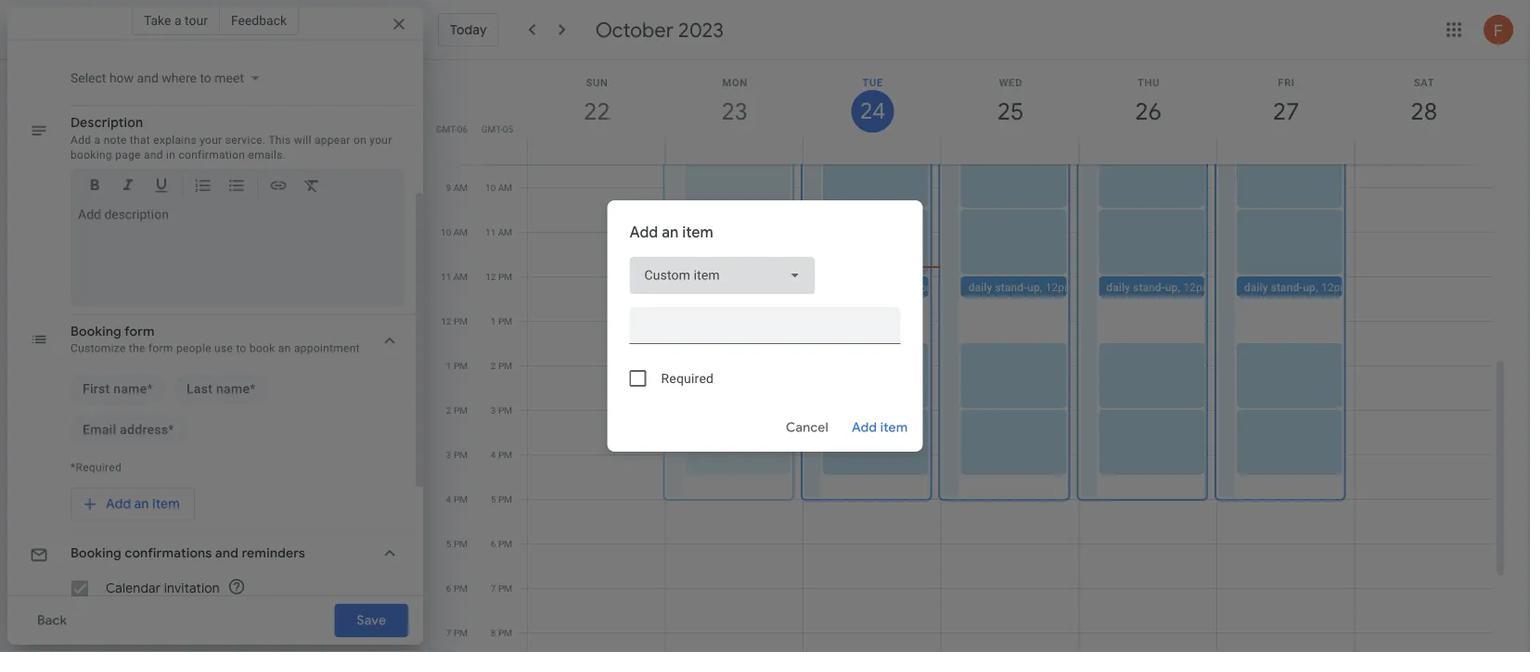 Task type: vqa. For each thing, say whether or not it's contained in the screenshot.
'15' element
no



Task type: describe. For each thing, give the bounding box(es) containing it.
description
[[71, 115, 143, 131]]

gmt- for 06
[[436, 123, 457, 135]]

* for email address
[[168, 422, 174, 438]]

via
[[245, 14, 260, 27]]

0 horizontal spatial 4 pm
[[446, 494, 468, 505]]

that
[[130, 133, 150, 146]]

and inside the description add a note that explains your service. this will appear on your booking page and in confirmation emails.
[[144, 148, 163, 161]]

1 horizontal spatial 5
[[491, 494, 496, 505]]

1 horizontal spatial 5 pm
[[491, 494, 512, 505]]

3 daily stand-up , 12pm from the left
[[1245, 281, 1350, 294]]

add item
[[852, 420, 908, 436]]

6 column header from the left
[[1217, 60, 1355, 165]]

gmt-06
[[436, 123, 468, 135]]

1 horizontal spatial item
[[682, 223, 714, 242]]

appear
[[315, 133, 351, 146]]

note
[[104, 133, 127, 146]]

7 column header from the left
[[1355, 60, 1493, 165]]

feedback
[[231, 13, 287, 28]]

0 vertical spatial 6 pm
[[491, 539, 512, 550]]

booking form customize the form people use to book an appointment
[[71, 323, 360, 355]]

last
[[187, 381, 213, 397]]

conference?
[[71, 29, 134, 42]]

0 horizontal spatial 7 pm
[[446, 628, 468, 639]]

12pm button
[[823, 277, 937, 297]]

Custom item text field
[[630, 315, 901, 337]]

confirmation
[[179, 148, 245, 161]]

0 horizontal spatial 7
[[446, 628, 452, 639]]

1 vertical spatial form
[[148, 342, 173, 355]]

3 up from the left
[[1303, 281, 1316, 294]]

this
[[269, 133, 291, 146]]

cancel
[[786, 420, 829, 436]]

add item button
[[845, 406, 916, 450]]

address
[[120, 422, 168, 438]]

05
[[503, 123, 513, 135]]

Description text field
[[78, 207, 397, 299]]

booking for booking form customize the form people use to book an appointment
[[71, 323, 122, 340]]

reminders
[[242, 545, 305, 562]]

bold image
[[85, 176, 104, 198]]

3 daily from the left
[[1245, 281, 1268, 294]]

use
[[214, 342, 233, 355]]

12pm inside 12pm button
[[908, 281, 937, 294]]

* for first name
[[147, 381, 153, 397]]

2 up from the left
[[1166, 281, 1178, 294]]

today
[[450, 21, 487, 38]]

booking confirmations and reminders button
[[63, 535, 412, 568]]

in inside the description add a note that explains your service. this will appear on your booking page and in confirmation emails.
[[166, 148, 176, 161]]

meet
[[162, 14, 188, 27]]

people
[[176, 342, 211, 355]]

to inside would you like to meet in person, via phone, or video conference?
[[149, 14, 159, 27]]

1 horizontal spatial 10 am
[[485, 182, 512, 194]]

1 horizontal spatial 4 pm
[[491, 450, 512, 461]]

0 vertical spatial 3 pm
[[491, 405, 512, 416]]

italic image
[[119, 176, 137, 198]]

1 horizontal spatial 3
[[491, 405, 496, 416]]

calendar
[[106, 581, 161, 597]]

1 horizontal spatial 7
[[491, 583, 496, 594]]

2 daily stand-up , 12pm from the left
[[1107, 281, 1212, 294]]

page
[[115, 148, 141, 161]]

none field inside add an item dialog
[[630, 257, 815, 294]]

and inside "booking confirmations and reminders" dropdown button
[[215, 545, 239, 562]]

grid containing 12pm
[[431, 60, 1508, 652]]

gmt-05
[[481, 123, 513, 135]]

an inside booking form customize the form people use to book an appointment
[[278, 342, 291, 355]]

1 daily from the left
[[969, 281, 993, 294]]

1 horizontal spatial 11
[[485, 227, 496, 238]]

1 column header from the left
[[527, 60, 666, 165]]

1 vertical spatial 12 pm
[[441, 316, 468, 327]]

october 2023
[[596, 17, 724, 43]]

first
[[83, 381, 110, 397]]

add an item inside dialog
[[630, 223, 714, 242]]

add inside the description add a note that explains your service. this will appear on your booking page and in confirmation emails.
[[71, 133, 91, 146]]

1 vertical spatial 5
[[446, 539, 452, 550]]

2 stand- from the left
[[1133, 281, 1166, 294]]

0 vertical spatial 7 pm
[[491, 583, 512, 594]]

1 horizontal spatial 1
[[491, 316, 496, 327]]

required
[[661, 371, 714, 386]]

1 horizontal spatial 10
[[485, 182, 496, 194]]

feedback button
[[220, 6, 299, 35]]

numbered list image
[[194, 176, 213, 198]]

customize
[[71, 342, 126, 355]]

1 horizontal spatial 12 pm
[[486, 271, 512, 283]]

item inside "button"
[[152, 496, 180, 513]]

invitation
[[164, 581, 220, 597]]

2 , from the left
[[1178, 281, 1181, 294]]

in inside would you like to meet in person, via phone, or video conference?
[[192, 14, 201, 27]]

0 horizontal spatial 1 pm
[[446, 361, 468, 372]]

2023
[[679, 17, 724, 43]]

tour
[[185, 13, 208, 28]]

9 am
[[446, 182, 468, 194]]

bulleted list image
[[227, 176, 246, 198]]

person,
[[204, 14, 242, 27]]

will
[[294, 133, 312, 146]]

formatting options toolbar
[[71, 169, 405, 209]]

1 vertical spatial 3 pm
[[446, 450, 468, 461]]

8 pm
[[491, 628, 512, 639]]

add inside add item button
[[852, 420, 877, 436]]

gmt- for 05
[[481, 123, 503, 135]]

would you like to meet in person, via phone, or video conference?
[[71, 14, 343, 42]]

today button
[[438, 13, 499, 46]]

0 horizontal spatial 11
[[441, 271, 451, 283]]

8
[[491, 628, 496, 639]]

calendar invitation
[[106, 581, 220, 597]]

list item containing first name
[[71, 375, 165, 404]]

4 12pm from the left
[[1321, 281, 1350, 294]]

booking for booking confirmations and reminders
[[71, 545, 122, 562]]

3 stand- from the left
[[1271, 281, 1303, 294]]

phone,
[[263, 14, 298, 27]]

october
[[596, 17, 674, 43]]

0 horizontal spatial 5 pm
[[446, 539, 468, 550]]



Task type: locate. For each thing, give the bounding box(es) containing it.
booking up the customize
[[71, 323, 122, 340]]

form up the
[[125, 323, 155, 340]]

1 horizontal spatial 6
[[491, 539, 496, 550]]

0 vertical spatial 5 pm
[[491, 494, 512, 505]]

1 horizontal spatial 7 pm
[[491, 583, 512, 594]]

* for last name
[[250, 381, 256, 397]]

10 down 9
[[441, 227, 451, 238]]

5 column header from the left
[[1079, 60, 1218, 165]]

form right the
[[148, 342, 173, 355]]

your up confirmation
[[200, 133, 222, 146]]

11 am
[[485, 227, 512, 238], [441, 271, 468, 283]]

1 horizontal spatial 2 pm
[[491, 361, 512, 372]]

underline image
[[152, 176, 171, 198]]

grid
[[431, 60, 1508, 652]]

email address *
[[83, 422, 174, 438]]

explains
[[153, 133, 197, 146]]

stand-
[[995, 281, 1028, 294], [1133, 281, 1166, 294], [1271, 281, 1303, 294]]

0 horizontal spatial stand-
[[995, 281, 1028, 294]]

a inside the description add a note that explains your service. this will appear on your booking page and in confirmation emails.
[[94, 133, 101, 146]]

4 column header from the left
[[941, 60, 1080, 165]]

2 pm
[[491, 361, 512, 372], [446, 405, 468, 416]]

0 vertical spatial 11 am
[[485, 227, 512, 238]]

booking up "calendar"
[[71, 545, 122, 562]]

1 horizontal spatial 12
[[486, 271, 496, 283]]

5 pm
[[491, 494, 512, 505], [446, 539, 468, 550]]

1 vertical spatial item
[[881, 420, 908, 436]]

an inside dialog
[[662, 223, 679, 242]]

0 vertical spatial 6
[[491, 539, 496, 550]]

1 vertical spatial 7 pm
[[446, 628, 468, 639]]

7 pm left 8
[[446, 628, 468, 639]]

1 horizontal spatial add an item
[[630, 223, 714, 242]]

add inside add an item "button"
[[106, 496, 131, 513]]

2 12pm from the left
[[1046, 281, 1075, 294]]

0 horizontal spatial up
[[1028, 281, 1040, 294]]

6 pm
[[491, 539, 512, 550], [446, 583, 468, 594]]

pm
[[498, 271, 512, 283], [454, 316, 468, 327], [498, 316, 512, 327], [454, 361, 468, 372], [498, 361, 512, 372], [454, 405, 468, 416], [498, 405, 512, 416], [454, 450, 468, 461], [498, 450, 512, 461], [454, 494, 468, 505], [498, 494, 512, 505], [454, 539, 468, 550], [498, 539, 512, 550], [454, 583, 468, 594], [498, 583, 512, 594], [454, 628, 468, 639], [498, 628, 512, 639]]

to right use
[[236, 342, 246, 355]]

1 vertical spatial 4 pm
[[446, 494, 468, 505]]

name
[[114, 381, 147, 397], [216, 381, 250, 397]]

3 , from the left
[[1316, 281, 1319, 294]]

1 your from the left
[[200, 133, 222, 146]]

*required
[[71, 461, 122, 474]]

1 daily stand-up , 12pm from the left
[[969, 281, 1075, 294]]

email
[[83, 422, 116, 438]]

1 vertical spatial in
[[166, 148, 176, 161]]

0 horizontal spatial 5
[[446, 539, 452, 550]]

1 vertical spatial 3
[[446, 450, 452, 461]]

1 horizontal spatial stand-
[[1133, 281, 1166, 294]]

2 gmt- from the left
[[481, 123, 503, 135]]

1 vertical spatial 7
[[446, 628, 452, 639]]

3
[[491, 405, 496, 416], [446, 450, 452, 461]]

2 name from the left
[[216, 381, 250, 397]]

your right on
[[370, 133, 392, 146]]

name for last name
[[216, 381, 250, 397]]

0 horizontal spatial 2
[[446, 405, 452, 416]]

and
[[144, 148, 163, 161], [215, 545, 239, 562]]

1 vertical spatial add an item
[[106, 496, 180, 513]]

take a tour
[[144, 13, 208, 28]]

an
[[662, 223, 679, 242], [278, 342, 291, 355], [134, 496, 149, 513]]

1 gmt- from the left
[[436, 123, 457, 135]]

1 , from the left
[[1040, 281, 1043, 294]]

list item containing email address
[[71, 415, 186, 445]]

booking
[[71, 148, 112, 161]]

1 vertical spatial an
[[278, 342, 291, 355]]

10 am right 9 am
[[485, 182, 512, 194]]

4
[[491, 450, 496, 461], [446, 494, 452, 505]]

1 booking from the top
[[71, 323, 122, 340]]

1 horizontal spatial 11 am
[[485, 227, 512, 238]]

back
[[37, 613, 67, 629]]

2 your from the left
[[370, 133, 392, 146]]

daily
[[969, 281, 993, 294], [1107, 281, 1131, 294], [1245, 281, 1268, 294]]

7 left 8
[[446, 628, 452, 639]]

*
[[147, 381, 153, 397], [250, 381, 256, 397], [168, 422, 174, 438]]

3 pm
[[491, 405, 512, 416], [446, 450, 468, 461]]

first name *
[[83, 381, 153, 397]]

to right the "like"
[[149, 14, 159, 27]]

10 am
[[485, 182, 512, 194], [441, 227, 468, 238]]

2 column header from the left
[[665, 60, 804, 165]]

daily stand-up , 12pm
[[969, 281, 1075, 294], [1107, 281, 1212, 294], [1245, 281, 1350, 294]]

6
[[491, 539, 496, 550], [446, 583, 452, 594]]

in down explains
[[166, 148, 176, 161]]

take
[[144, 13, 171, 28]]

would
[[71, 14, 103, 27]]

0 vertical spatial add an item
[[630, 223, 714, 242]]

1 vertical spatial 11 am
[[441, 271, 468, 283]]

name right 'last'
[[216, 381, 250, 397]]

5
[[491, 494, 496, 505], [446, 539, 452, 550]]

0 horizontal spatial and
[[144, 148, 163, 161]]

1 horizontal spatial 2
[[491, 361, 496, 372]]

a inside take a tour button
[[174, 13, 181, 28]]

0 horizontal spatial add an item
[[106, 496, 180, 513]]

and down that
[[144, 148, 163, 161]]

video
[[315, 14, 343, 27]]

or
[[301, 14, 312, 27]]

2 horizontal spatial stand-
[[1271, 281, 1303, 294]]

0 vertical spatial booking
[[71, 323, 122, 340]]

1 vertical spatial booking
[[71, 545, 122, 562]]

0 vertical spatial 4
[[491, 450, 496, 461]]

gmt-
[[436, 123, 457, 135], [481, 123, 503, 135]]

3 column header from the left
[[803, 60, 942, 165]]

1 vertical spatial 1
[[446, 361, 452, 372]]

0 horizontal spatial to
[[149, 14, 159, 27]]

item inside button
[[881, 420, 908, 436]]

on
[[354, 133, 367, 146]]

1 horizontal spatial 6 pm
[[491, 539, 512, 550]]

7 pm
[[491, 583, 512, 594], [446, 628, 468, 639]]

list item down use
[[174, 375, 268, 404]]

gmt- left 'gmt-05'
[[436, 123, 457, 135]]

1 horizontal spatial 3 pm
[[491, 405, 512, 416]]

back button
[[22, 604, 82, 638]]

2 booking from the top
[[71, 545, 122, 562]]

0 horizontal spatial in
[[166, 148, 176, 161]]

0 horizontal spatial daily
[[969, 281, 993, 294]]

add an item
[[630, 223, 714, 242], [106, 496, 180, 513]]

0 vertical spatial form
[[125, 323, 155, 340]]

name for first name
[[114, 381, 147, 397]]

12
[[486, 271, 496, 283], [441, 316, 452, 327]]

service.
[[225, 133, 266, 146]]

0 vertical spatial in
[[192, 14, 201, 27]]

0 vertical spatial to
[[149, 14, 159, 27]]

0 vertical spatial 1 pm
[[491, 316, 512, 327]]

your
[[200, 133, 222, 146], [370, 133, 392, 146]]

and left reminders
[[215, 545, 239, 562]]

0 horizontal spatial ,
[[1040, 281, 1043, 294]]

name right first
[[114, 381, 147, 397]]

add an item button
[[71, 488, 195, 521]]

0 vertical spatial 12
[[486, 271, 496, 283]]

book
[[250, 342, 275, 355]]

list item containing last name
[[174, 375, 268, 404]]

1 horizontal spatial your
[[370, 133, 392, 146]]

10
[[485, 182, 496, 194], [441, 227, 451, 238]]

2 horizontal spatial an
[[662, 223, 679, 242]]

you
[[106, 14, 125, 27]]

7 pm up '8 pm' at the left bottom of the page
[[491, 583, 512, 594]]

1 12pm from the left
[[908, 281, 937, 294]]

to
[[149, 14, 159, 27], [236, 342, 246, 355]]

1 horizontal spatial and
[[215, 545, 239, 562]]

0 horizontal spatial 12
[[441, 316, 452, 327]]

0 vertical spatial a
[[174, 13, 181, 28]]

add an item dialog
[[607, 200, 923, 452]]

last name *
[[187, 381, 256, 397]]

3 12pm from the left
[[1184, 281, 1212, 294]]

a up 'booking'
[[94, 133, 101, 146]]

0 vertical spatial item
[[682, 223, 714, 242]]

1 up from the left
[[1028, 281, 1040, 294]]

12pm
[[908, 281, 937, 294], [1046, 281, 1075, 294], [1184, 281, 1212, 294], [1321, 281, 1350, 294]]

10 right 9 am
[[485, 182, 496, 194]]

2
[[491, 361, 496, 372], [446, 405, 452, 416]]

0 horizontal spatial item
[[152, 496, 180, 513]]

,
[[1040, 281, 1043, 294], [1178, 281, 1181, 294], [1316, 281, 1319, 294]]

list item
[[71, 375, 165, 404], [174, 375, 268, 404], [71, 415, 186, 445]]

1 horizontal spatial up
[[1166, 281, 1178, 294]]

0 vertical spatial 10 am
[[485, 182, 512, 194]]

9
[[446, 182, 451, 194]]

gmt- right 06
[[481, 123, 503, 135]]

1 horizontal spatial 4
[[491, 450, 496, 461]]

1 horizontal spatial ,
[[1178, 281, 1181, 294]]

0 horizontal spatial 6 pm
[[446, 583, 468, 594]]

the
[[129, 342, 145, 355]]

1 vertical spatial 12
[[441, 316, 452, 327]]

column header
[[527, 60, 666, 165], [665, 60, 804, 165], [803, 60, 942, 165], [941, 60, 1080, 165], [1079, 60, 1218, 165], [1217, 60, 1355, 165], [1355, 60, 1493, 165]]

an inside "button"
[[134, 496, 149, 513]]

1 vertical spatial 4
[[446, 494, 452, 505]]

list item down first name *
[[71, 415, 186, 445]]

1 vertical spatial 2 pm
[[446, 405, 468, 416]]

0 vertical spatial 1
[[491, 316, 496, 327]]

7
[[491, 583, 496, 594], [446, 628, 452, 639]]

1 vertical spatial to
[[236, 342, 246, 355]]

up
[[1028, 281, 1040, 294], [1166, 281, 1178, 294], [1303, 281, 1316, 294]]

a left "tour"
[[174, 13, 181, 28]]

2 horizontal spatial daily stand-up , 12pm
[[1245, 281, 1350, 294]]

1 vertical spatial 10
[[441, 227, 451, 238]]

1
[[491, 316, 496, 327], [446, 361, 452, 372]]

0 horizontal spatial 6
[[446, 583, 452, 594]]

0 horizontal spatial gmt-
[[436, 123, 457, 135]]

1 horizontal spatial daily stand-up , 12pm
[[1107, 281, 1212, 294]]

description add a note that explains your service. this will appear on your booking page and in confirmation emails.
[[71, 115, 392, 161]]

cancel button
[[778, 406, 837, 450]]

booking inside booking form customize the form people use to book an appointment
[[71, 323, 122, 340]]

06
[[457, 123, 468, 135]]

appointment
[[294, 342, 360, 355]]

insert link image
[[269, 176, 288, 198]]

2 daily from the left
[[1107, 281, 1131, 294]]

remove formatting image
[[303, 176, 321, 198]]

0 horizontal spatial 2 pm
[[446, 405, 468, 416]]

7 up 8
[[491, 583, 496, 594]]

2 horizontal spatial up
[[1303, 281, 1316, 294]]

1 vertical spatial a
[[94, 133, 101, 146]]

0 horizontal spatial daily stand-up , 12pm
[[969, 281, 1075, 294]]

add an item inside "button"
[[106, 496, 180, 513]]

confirmations
[[125, 545, 212, 562]]

in right meet
[[192, 14, 201, 27]]

0 horizontal spatial 3
[[446, 450, 452, 461]]

list item up the email address *
[[71, 375, 165, 404]]

booking inside "booking confirmations and reminders" dropdown button
[[71, 545, 122, 562]]

0 horizontal spatial an
[[134, 496, 149, 513]]

1 horizontal spatial an
[[278, 342, 291, 355]]

2 vertical spatial an
[[134, 496, 149, 513]]

1 vertical spatial 2
[[446, 405, 452, 416]]

2 vertical spatial item
[[152, 496, 180, 513]]

booking confirmations and reminders
[[71, 545, 305, 562]]

to inside booking form customize the form people use to book an appointment
[[236, 342, 246, 355]]

1 vertical spatial 10 am
[[441, 227, 468, 238]]

1 vertical spatial 6
[[446, 583, 452, 594]]

like
[[128, 14, 146, 27]]

1 horizontal spatial 1 pm
[[491, 316, 512, 327]]

0 horizontal spatial 4
[[446, 494, 452, 505]]

1 horizontal spatial name
[[216, 381, 250, 397]]

4 pm
[[491, 450, 512, 461], [446, 494, 468, 505]]

None field
[[630, 257, 815, 294]]

0 vertical spatial 2 pm
[[491, 361, 512, 372]]

add
[[71, 133, 91, 146], [630, 223, 658, 242], [852, 420, 877, 436], [106, 496, 131, 513]]

10 am down 9 am
[[441, 227, 468, 238]]

emails.
[[248, 148, 286, 161]]

0 horizontal spatial 11 am
[[441, 271, 468, 283]]

0 horizontal spatial 10 am
[[441, 227, 468, 238]]

1 vertical spatial and
[[215, 545, 239, 562]]

11
[[485, 227, 496, 238], [441, 271, 451, 283]]

take a tour button
[[132, 6, 220, 35]]

0 horizontal spatial 1
[[446, 361, 452, 372]]

0 vertical spatial 10
[[485, 182, 496, 194]]

0 vertical spatial 2
[[491, 361, 496, 372]]

1 stand- from the left
[[995, 281, 1028, 294]]

am
[[454, 182, 468, 194], [498, 182, 512, 194], [454, 227, 468, 238], [498, 227, 512, 238], [454, 271, 468, 283]]

1 name from the left
[[114, 381, 147, 397]]



